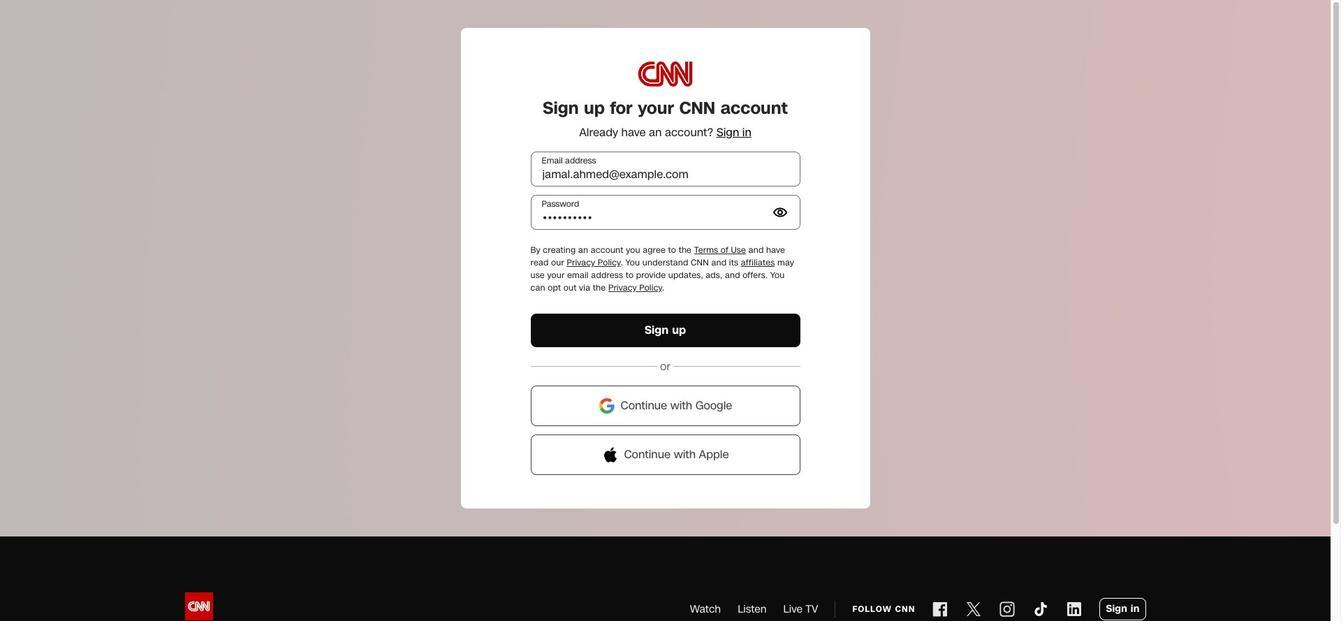Task type: locate. For each thing, give the bounding box(es) containing it.
Email address email field
[[531, 152, 801, 187]]

show password image
[[772, 204, 789, 221]]

twitter image
[[966, 601, 983, 618]]

main content
[[162, 0, 1169, 537]]

Password password field
[[531, 195, 801, 230]]



Task type: describe. For each thing, give the bounding box(es) containing it.
apple image
[[602, 447, 619, 463]]

instagram image
[[1000, 601, 1016, 618]]

facebook image
[[933, 601, 949, 618]]

linkedin image
[[1067, 601, 1083, 618]]

google image
[[599, 398, 615, 414]]

tiktok image
[[1033, 601, 1050, 618]]



Task type: vqa. For each thing, say whether or not it's contained in the screenshot.
Calculators link
no



